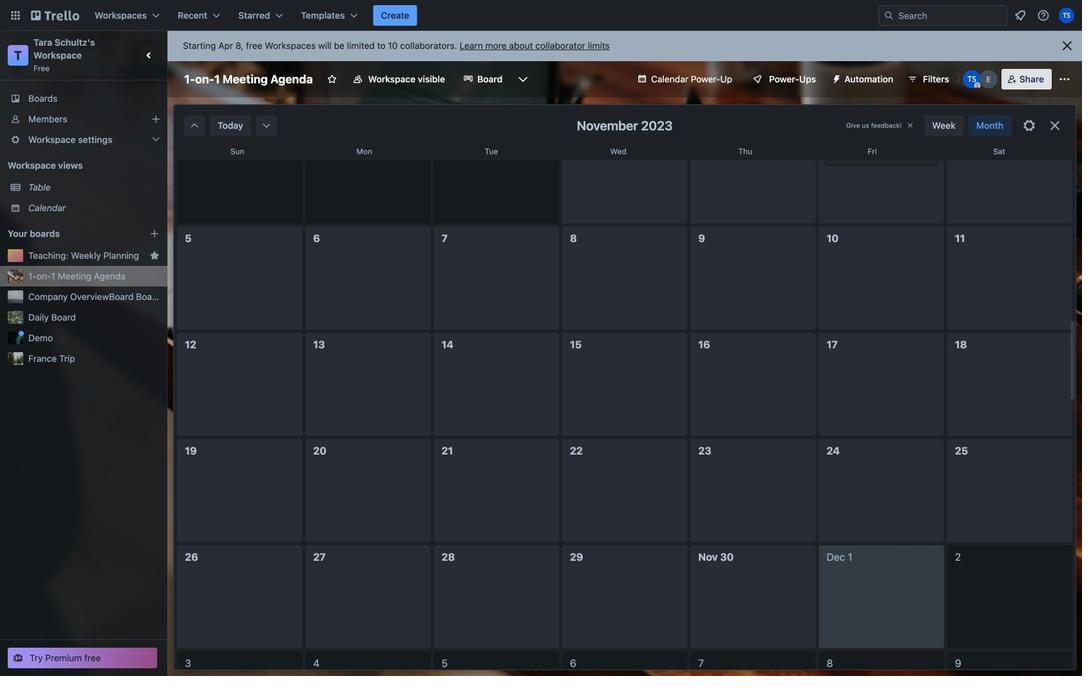 Task type: vqa. For each thing, say whether or not it's contained in the screenshot.
2nd 'Starred Icon' from the top of the page
no



Task type: locate. For each thing, give the bounding box(es) containing it.
sm image
[[188, 119, 201, 132], [260, 119, 273, 132]]

primary element
[[0, 0, 1082, 31]]

Search field
[[879, 5, 1008, 26]]

sm image
[[827, 69, 845, 87]]

starred icon image
[[149, 251, 160, 261]]

1 horizontal spatial sm image
[[260, 119, 273, 132]]

show menu image
[[1058, 73, 1071, 86]]

1 sm image from the left
[[188, 119, 201, 132]]

your boards with 6 items element
[[8, 226, 130, 242]]

0 horizontal spatial sm image
[[188, 119, 201, 132]]

this member is an admin of this board. image
[[975, 82, 980, 88]]

2 sm image from the left
[[260, 119, 273, 132]]

search image
[[884, 10, 894, 21]]

tara schultz (taraschultz7) image
[[1059, 8, 1075, 23]]

customize views image
[[517, 73, 530, 86]]



Task type: describe. For each thing, give the bounding box(es) containing it.
back to home image
[[31, 5, 79, 26]]

star or unstar board image
[[327, 74, 337, 84]]

ethanhunt1 (ethanhunt117) image
[[980, 70, 998, 88]]

open information menu image
[[1037, 9, 1050, 22]]

workspace navigation collapse icon image
[[140, 46, 158, 64]]

add board image
[[149, 229, 160, 239]]

Board name text field
[[178, 69, 319, 90]]

tara schultz (taraschultz7) image
[[963, 70, 981, 88]]

0 notifications image
[[1013, 8, 1028, 23]]



